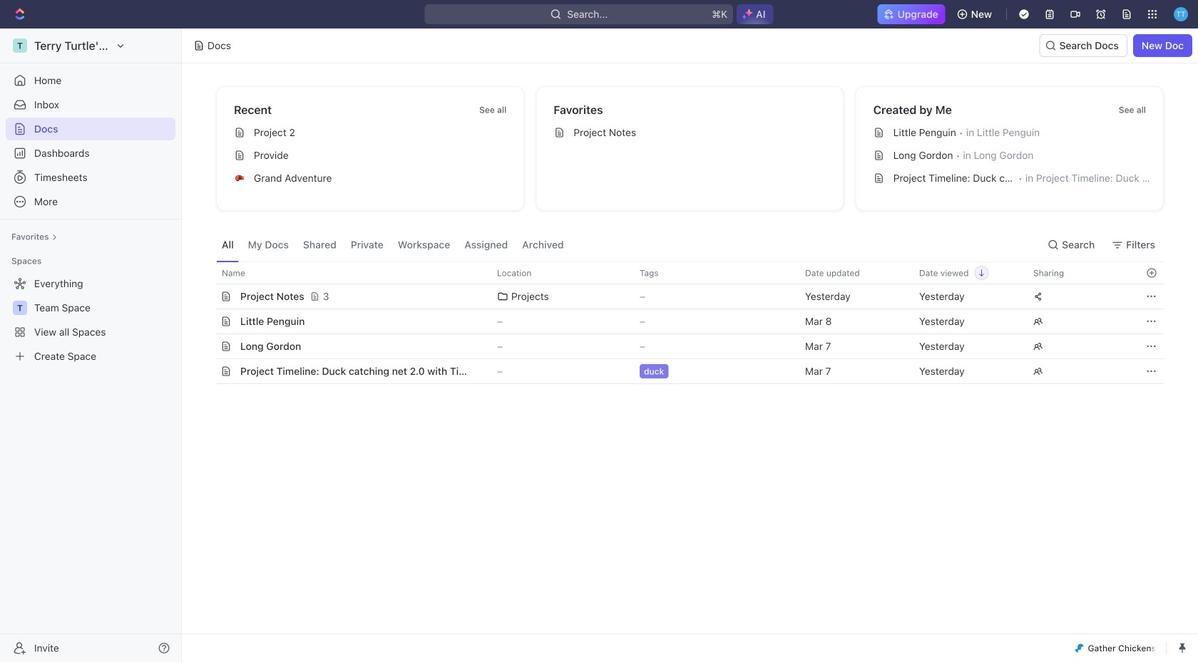 Task type: locate. For each thing, give the bounding box(es) containing it.
terry turtle's workspace, , element
[[13, 39, 27, 53]]

table
[[201, 262, 1165, 385]]

tab list
[[216, 228, 570, 262]]

team space, , element
[[13, 301, 27, 315]]

sidebar navigation
[[0, 29, 185, 663]]

tree inside "sidebar" navigation
[[6, 273, 176, 368]]

tree
[[6, 273, 176, 368]]

row
[[201, 262, 1165, 285], [203, 284, 1165, 310], [201, 309, 1165, 335], [201, 334, 1165, 360], [201, 359, 1165, 385]]

cell
[[203, 285, 219, 309]]



Task type: describe. For each thing, give the bounding box(es) containing it.
drumstick bite image
[[1076, 645, 1084, 653]]



Task type: vqa. For each thing, say whether or not it's contained in the screenshot.
DROPDOWN MENU icon
no



